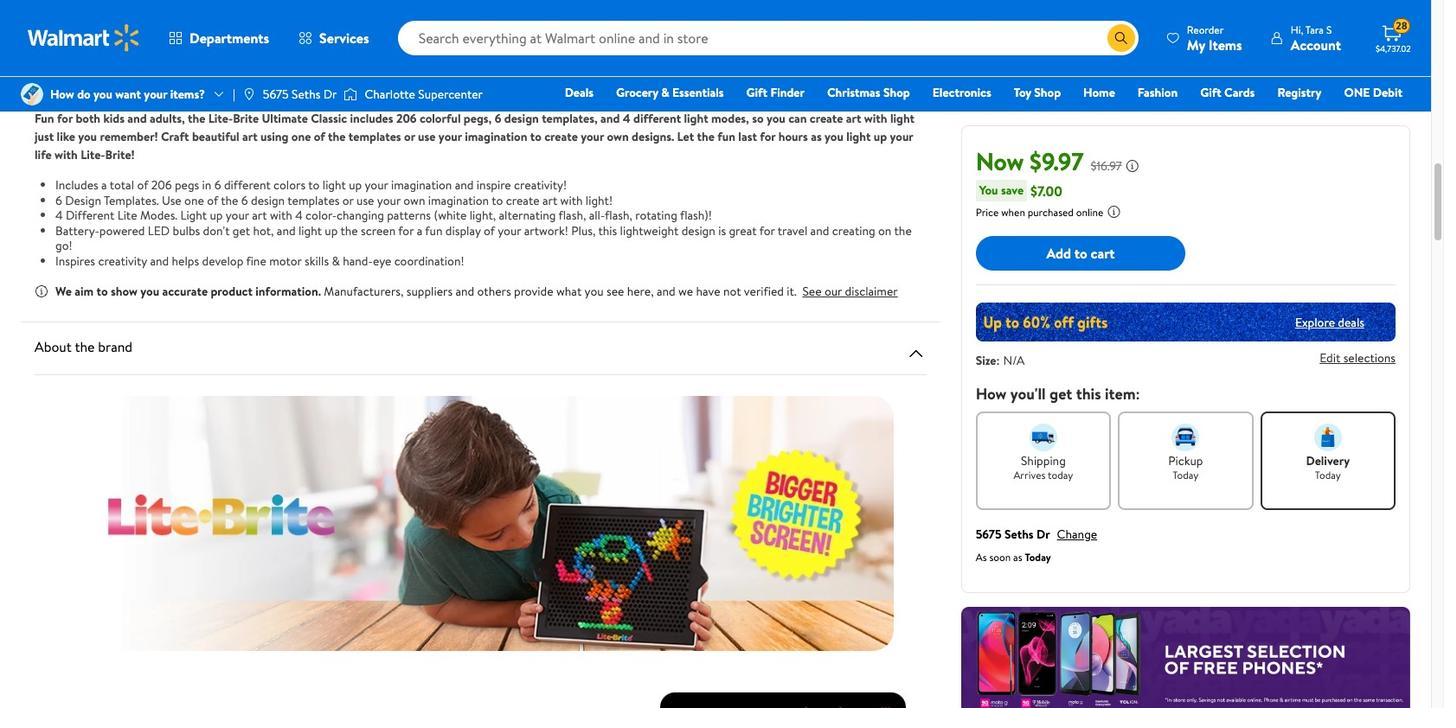 Task type: vqa. For each thing, say whether or not it's contained in the screenshot.
Registry
yes



Task type: describe. For each thing, give the bounding box(es) containing it.
different
[[66, 207, 115, 224]]

pickup
[[1169, 453, 1204, 470]]

modes,
[[711, 110, 749, 127]]

and up 'remember!'
[[127, 110, 147, 127]]

206 inside fun for both kids and adults, the lite-brite ultimate classic includes 206 colorful pegs, 6 design templates, and 4 different light modes, so you can create art with light just like you remember! craft beautiful art using one of the templates or use your imagination to create your own designs. let the fun last for hours as you light up your life with lite-brite!
[[396, 110, 417, 127]]

items?
[[170, 86, 205, 103]]

about the brand image
[[906, 344, 927, 364]]

learn more about strikethrough prices image
[[1126, 159, 1140, 173]]

brand
[[98, 338, 133, 357]]

debit
[[1373, 84, 1403, 101]]

& inside includes a total of 206 pegs in 6 different colors to light up your imagination and inspire creativity! 6 design templates. use one of the 6 design templates or use your own imagination to create art with light! 4 different lite modes. light up your art with 4 color-changing patterns (white light, alternating flash, all-flash, rotating flash)! battery-powered led bulbs don't get hot, and light up the screen for a fun display of your artwork! plus, this lightweight design is great for travel and creating on the go! inspires creativity and helps develop fine motor skills & hand-eye coordination!
[[332, 252, 340, 270]]

to inside button
[[1075, 244, 1088, 263]]

and right travel
[[811, 222, 830, 239]]

walmart+ link
[[1344, 107, 1411, 126]]

when
[[1002, 205, 1026, 220]]

walmart+
[[1351, 108, 1403, 126]]

fun
[[35, 110, 54, 127]]

others
[[477, 283, 511, 300]]

the right "on"
[[895, 222, 912, 239]]

one debit walmart+
[[1345, 84, 1403, 126]]

both
[[76, 110, 100, 127]]

plus,
[[571, 222, 596, 239]]

your right light, at the left top of page
[[498, 222, 521, 239]]

206 inside includes a total of 206 pegs in 6 different colors to light up your imagination and inspire creativity! 6 design templates. use one of the 6 design templates or use your own imagination to create art with light! 4 different lite modes. light up your art with 4 color-changing patterns (white light, alternating flash, all-flash, rotating flash)! battery-powered led bulbs don't get hot, and light up the screen for a fun display of your artwork! plus, this lightweight design is great for travel and creating on the go! inspires creativity and helps develop fine motor skills & hand-eye coordination!
[[151, 177, 172, 194]]

about for about the brand
[[35, 338, 72, 357]]

seths for 5675 seths dr
[[292, 86, 321, 103]]

colors
[[274, 177, 306, 194]]

christmas shop link
[[820, 83, 918, 102]]

essentials
[[673, 84, 724, 101]]

for right great
[[760, 222, 775, 239]]

 image for charlotte supercenter
[[344, 86, 358, 103]]

2 vertical spatial design
[[682, 222, 716, 239]]

walmart image
[[28, 24, 140, 52]]

edit
[[1320, 350, 1341, 367]]

(white
[[434, 207, 467, 224]]

to right colors
[[308, 177, 320, 194]]

to inside fun for both kids and adults, the lite-brite ultimate classic includes 206 colorful pegs, 6 design templates, and 4 different light modes, so you can create art with light just like you remember! craft beautiful art using one of the templates or use your imagination to create your own designs. let the fun last for hours as you light up your life with lite-brite!
[[530, 128, 542, 145]]

 image for how do you want your items?
[[21, 83, 43, 106]]

now $9.97
[[976, 145, 1084, 178]]

about the brand
[[35, 338, 133, 357]]

what
[[556, 283, 582, 300]]

grocery & essentials
[[616, 84, 724, 101]]

craft
[[161, 128, 189, 145]]

28
[[1396, 18, 1408, 33]]

1 vertical spatial create
[[545, 128, 578, 145]]

home
[[1084, 84, 1116, 101]]

this inside includes a total of 206 pegs in 6 different colors to light up your imagination and inspire creativity! 6 design templates. use one of the 6 design templates or use your own imagination to create art with light! 4 different lite modes. light up your art with 4 color-changing patterns (white light, alternating flash, all-flash, rotating flash)! battery-powered led bulbs don't get hot, and light up the screen for a fun display of your artwork! plus, this lightweight design is great for travel and creating on the go! inspires creativity and helps develop fine motor skills & hand-eye coordination!
[[598, 222, 617, 239]]

imagination up patterns
[[391, 177, 452, 194]]

your up adults,
[[144, 86, 167, 103]]

home link
[[1076, 83, 1123, 102]]

electronics link
[[925, 83, 999, 102]]

light down christmas
[[847, 128, 871, 145]]

soon
[[990, 550, 1011, 565]]

search icon image
[[1115, 31, 1128, 45]]

today for delivery
[[1315, 468, 1341, 483]]

explore deals link
[[1289, 307, 1372, 338]]

add to cart button
[[976, 236, 1186, 271]]

item
[[104, 12, 138, 35]]

dr for 5675 seths dr
[[323, 86, 337, 103]]

how for how you'll get this item:
[[976, 383, 1007, 405]]

our
[[825, 283, 842, 300]]

$7.00
[[1031, 181, 1063, 200]]

edit selections button
[[1320, 350, 1396, 367]]

and left the helps on the top of the page
[[150, 252, 169, 270]]

remember!
[[100, 128, 158, 145]]

light down product details icon
[[891, 110, 915, 127]]

great
[[729, 222, 757, 239]]

christmas
[[827, 84, 881, 101]]

Search search field
[[398, 21, 1139, 55]]

pickup today
[[1169, 453, 1204, 483]]

brite!
[[105, 146, 135, 164]]

can
[[789, 110, 807, 127]]

here,
[[627, 283, 654, 300]]

pegs
[[175, 177, 199, 194]]

information.
[[256, 283, 321, 300]]

templates.
[[104, 192, 159, 209]]

adults,
[[150, 110, 185, 127]]

registry
[[1278, 84, 1322, 101]]

hand-
[[343, 252, 373, 270]]

one inside fun for both kids and adults, the lite-brite ultimate classic includes 206 colorful pegs, 6 design templates, and 4 different light modes, so you can create art with light just like you remember! craft beautiful art using one of the templates or use your imagination to create your own designs. let the fun last for hours as you light up your life with lite-brite!
[[292, 128, 311, 145]]

the down items?
[[188, 110, 205, 127]]

light up color-
[[323, 177, 346, 194]]

screen
[[361, 222, 396, 239]]

dr for 5675 seths dr change as soon as today
[[1037, 526, 1050, 544]]

cards
[[1225, 84, 1255, 101]]

departments button
[[154, 17, 284, 59]]

travel
[[778, 222, 808, 239]]

show
[[111, 283, 138, 300]]

or inside fun for both kids and adults, the lite-brite ultimate classic includes 206 colorful pegs, 6 design templates, and 4 different light modes, so you can create art with light just like you remember! craft beautiful art using one of the templates or use your imagination to create your own designs. let the fun last for hours as you light up your life with lite-brite!
[[404, 128, 415, 145]]

intent image for pickup image
[[1172, 424, 1200, 452]]

you right hours
[[825, 128, 844, 145]]

of right the total
[[137, 177, 148, 194]]

$4,737.02
[[1376, 42, 1411, 55]]

we aim to show you accurate product information. manufacturers, suppliers and others provide what you see here, and we have not verified it. see our disclaimer
[[55, 283, 898, 300]]

develop
[[202, 252, 243, 270]]

details
[[86, 73, 125, 92]]

edit selections
[[1320, 350, 1396, 367]]

deals
[[1338, 314, 1365, 331]]

get inside includes a total of 206 pegs in 6 different colors to light up your imagination and inspire creativity! 6 design templates. use one of the 6 design templates or use your own imagination to create art with light! 4 different lite modes. light up your art with 4 color-changing patterns (white light, alternating flash, all-flash, rotating flash)! battery-powered led bulbs don't get hot, and light up the screen for a fun display of your artwork! plus, this lightweight design is great for travel and creating on the go! inspires creativity and helps develop fine motor skills & hand-eye coordination!
[[233, 222, 250, 239]]

one debit link
[[1337, 83, 1411, 102]]

today
[[1048, 468, 1074, 483]]

of right light
[[207, 192, 218, 209]]

services button
[[284, 17, 384, 59]]

imagination up display
[[428, 192, 489, 209]]

how for how do you want your items?
[[50, 86, 74, 103]]

0 horizontal spatial design
[[251, 192, 285, 209]]

1 horizontal spatial 4
[[295, 207, 303, 224]]

bulbs
[[173, 222, 200, 239]]

1 flash, from the left
[[559, 207, 586, 224]]

finder
[[771, 84, 805, 101]]

and down grocery
[[601, 110, 620, 127]]

art up artwork!
[[543, 192, 558, 209]]

1 vertical spatial a
[[417, 222, 423, 239]]

fun inside includes a total of 206 pegs in 6 different colors to light up your imagination and inspire creativity! 6 design templates. use one of the 6 design templates or use your own imagination to create art with light! 4 different lite modes. light up your art with 4 color-changing patterns (white light, alternating flash, all-flash, rotating flash)! battery-powered led bulbs don't get hot, and light up the screen for a fun display of your artwork! plus, this lightweight design is great for travel and creating on the go! inspires creativity and helps develop fine motor skills & hand-eye coordination!
[[425, 222, 443, 239]]

to right "aim"
[[97, 283, 108, 300]]

like
[[57, 128, 75, 145]]

see
[[803, 283, 822, 300]]

is
[[719, 222, 726, 239]]

light up 'skills' in the top of the page
[[299, 222, 322, 239]]

:
[[997, 352, 1000, 370]]

0 vertical spatial lite-
[[208, 110, 233, 127]]

you left see on the top left
[[585, 283, 604, 300]]

creativity!
[[514, 177, 567, 194]]

as inside 5675 seths dr change as soon as today
[[1014, 550, 1023, 565]]

templates inside fun for both kids and adults, the lite-brite ultimate classic includes 206 colorful pegs, 6 design templates, and 4 different light modes, so you can create art with light just like you remember! craft beautiful art using one of the templates or use your imagination to create your own designs. let the fun last for hours as you light up your life with lite-brite!
[[349, 128, 401, 145]]

the left screen
[[341, 222, 358, 239]]

aim
[[75, 283, 94, 300]]

you'll
[[1011, 383, 1046, 405]]

artwork!
[[524, 222, 569, 239]]

light up let
[[684, 110, 709, 127]]

delivery today
[[1306, 453, 1350, 483]]

your up screen
[[377, 192, 401, 209]]

art up fine
[[252, 207, 267, 224]]

reorder
[[1187, 22, 1224, 37]]

for right last
[[760, 128, 776, 145]]

5675 for 5675 seths dr change as soon as today
[[976, 526, 1002, 544]]

create inside includes a total of 206 pegs in 6 different colors to light up your imagination and inspire creativity! 6 design templates. use one of the 6 design templates or use your own imagination to create art with light! 4 different lite modes. light up your art with 4 color-changing patterns (white light, alternating flash, all-flash, rotating flash)! battery-powered led bulbs don't get hot, and light up the screen for a fun display of your artwork! plus, this lightweight design is great for travel and creating on the go! inspires creativity and helps develop fine motor skills & hand-eye coordination!
[[506, 192, 540, 209]]

gift cards link
[[1193, 83, 1263, 102]]

with down christmas shop link
[[864, 110, 888, 127]]

go!
[[55, 237, 72, 254]]

as inside fun for both kids and adults, the lite-brite ultimate classic includes 206 colorful pegs, 6 design templates, and 4 different light modes, so you can create art with light just like you remember! craft beautiful art using one of the templates or use your imagination to create your own designs. let the fun last for hours as you light up your life with lite-brite!
[[811, 128, 822, 145]]

templates,
[[542, 110, 598, 127]]

light
[[180, 207, 207, 224]]

0 horizontal spatial 4
[[55, 207, 63, 224]]

selections
[[1344, 350, 1396, 367]]

of right display
[[484, 222, 495, 239]]

product
[[211, 283, 253, 300]]

intent image for shipping image
[[1030, 424, 1058, 452]]

my
[[1187, 35, 1206, 54]]

art down christmas
[[846, 110, 862, 127]]

with down colors
[[270, 207, 292, 224]]



Task type: locate. For each thing, give the bounding box(es) containing it.
1 horizontal spatial 5675
[[976, 526, 1002, 544]]

today for pickup
[[1173, 468, 1199, 483]]

1 vertical spatial seths
[[1005, 526, 1034, 544]]

your down the templates,
[[581, 128, 604, 145]]

or inside includes a total of 206 pegs in 6 different colors to light up your imagination and inspire creativity! 6 design templates. use one of the 6 design templates or use your own imagination to create art with light! 4 different lite modes. light up your art with 4 color-changing patterns (white light, alternating flash, all-flash, rotating flash)! battery-powered led bulbs don't get hot, and light up the screen for a fun display of your artwork! plus, this lightweight design is great for travel and creating on the go! inspires creativity and helps develop fine motor skills & hand-eye coordination!
[[343, 192, 354, 209]]

lite- up includes
[[81, 146, 105, 164]]

this left "item:" on the right bottom
[[1076, 383, 1101, 405]]

different inside includes a total of 206 pegs in 6 different colors to light up your imagination and inspire creativity! 6 design templates. use one of the 6 design templates or use your own imagination to create art with light! 4 different lite modes. light up your art with 4 color-changing patterns (white light, alternating flash, all-flash, rotating flash)! battery-powered led bulbs don't get hot, and light up the screen for a fun display of your artwork! plus, this lightweight design is great for travel and creating on the go! inspires creativity and helps develop fine motor skills & hand-eye coordination!
[[224, 177, 271, 194]]

one inside includes a total of 206 pegs in 6 different colors to light up your imagination and inspire creativity! 6 design templates. use one of the 6 design templates or use your own imagination to create art with light! 4 different lite modes. light up your art with 4 color-changing patterns (white light, alternating flash, all-flash, rotating flash)! battery-powered led bulbs don't get hot, and light up the screen for a fun display of your artwork! plus, this lightweight design is great for travel and creating on the go! inspires creativity and helps develop fine motor skills & hand-eye coordination!
[[184, 192, 204, 209]]

1 gift from the left
[[747, 84, 768, 101]]

 image up the fun
[[21, 83, 43, 106]]

0 horizontal spatial dr
[[323, 86, 337, 103]]

design up hot,
[[251, 192, 285, 209]]

today inside pickup today
[[1173, 468, 1199, 483]]

you save $7.00
[[979, 181, 1063, 200]]

1 horizontal spatial use
[[418, 128, 436, 145]]

gift for gift finder
[[747, 84, 768, 101]]

2 horizontal spatial design
[[682, 222, 716, 239]]

0 vertical spatial get
[[233, 222, 250, 239]]

0 vertical spatial seths
[[292, 86, 321, 103]]

the down classic
[[328, 128, 346, 145]]

lite- up the beautiful
[[208, 110, 233, 127]]

you right so
[[767, 110, 786, 127]]

1 vertical spatial dr
[[1037, 526, 1050, 544]]

1 vertical spatial lite-
[[81, 146, 105, 164]]

and left the we
[[657, 283, 676, 300]]

seths up ultimate
[[292, 86, 321, 103]]

gift left cards
[[1201, 84, 1222, 101]]

gift up so
[[747, 84, 768, 101]]

create down the templates,
[[545, 128, 578, 145]]

4 down grocery
[[623, 110, 631, 127]]

art down brite
[[242, 128, 258, 145]]

purchased
[[1028, 205, 1074, 220]]

today down intent image for pickup
[[1173, 468, 1199, 483]]

registry link
[[1270, 83, 1330, 102]]

to left cart
[[1075, 244, 1088, 263]]

use inside fun for both kids and adults, the lite-brite ultimate classic includes 206 colorful pegs, 6 design templates, and 4 different light modes, so you can create art with light just like you remember! craft beautiful art using one of the templates or use your imagination to create your own designs. let the fun last for hours as you light up your life with lite-brite!
[[418, 128, 436, 145]]

own inside includes a total of 206 pegs in 6 different colors to light up your imagination and inspire creativity! 6 design templates. use one of the 6 design templates or use your own imagination to create art with light! 4 different lite modes. light up your art with 4 color-changing patterns (white light, alternating flash, all-flash, rotating flash)! battery-powered led bulbs don't get hot, and light up the screen for a fun display of your artwork! plus, this lightweight design is great for travel and creating on the go! inspires creativity and helps develop fine motor skills & hand-eye coordination!
[[404, 192, 425, 209]]

1 vertical spatial one
[[184, 192, 204, 209]]

1 vertical spatial &
[[332, 252, 340, 270]]

0 vertical spatial different
[[634, 110, 681, 127]]

1 horizontal spatial different
[[634, 110, 681, 127]]

1 vertical spatial as
[[1014, 550, 1023, 565]]

changing
[[337, 207, 384, 224]]

own
[[607, 128, 629, 145], [404, 192, 425, 209]]

so
[[752, 110, 764, 127]]

& right grocery
[[661, 84, 670, 101]]

cart
[[1091, 244, 1115, 263]]

to left creativity!
[[492, 192, 503, 209]]

4 inside fun for both kids and adults, the lite-brite ultimate classic includes 206 colorful pegs, 6 design templates, and 4 different light modes, so you can create art with light just like you remember! craft beautiful art using one of the templates or use your imagination to create your own designs. let the fun last for hours as you light up your life with lite-brite!
[[623, 110, 631, 127]]

you right show
[[140, 283, 159, 300]]

1 vertical spatial 5675
[[976, 526, 1002, 544]]

design
[[65, 192, 101, 209]]

templates inside includes a total of 206 pegs in 6 different colors to light up your imagination and inspire creativity! 6 design templates. use one of the 6 design templates or use your own imagination to create art with light! 4 different lite modes. light up your art with 4 color-changing patterns (white light, alternating flash, all-flash, rotating flash)! battery-powered led bulbs don't get hot, and light up the screen for a fun display of your artwork! plus, this lightweight design is great for travel and creating on the go! inspires creativity and helps develop fine motor skills & hand-eye coordination!
[[288, 192, 340, 209]]

online
[[1077, 205, 1104, 220]]

change
[[1057, 526, 1098, 544]]

hi,
[[1291, 22, 1304, 37]]

seths for 5675 seths dr change as soon as today
[[1005, 526, 1034, 544]]

and left inspire
[[455, 177, 474, 194]]

legal information image
[[1107, 205, 1121, 219]]

create right can
[[810, 110, 843, 127]]

create up artwork!
[[506, 192, 540, 209]]

one right use
[[184, 192, 204, 209]]

1 horizontal spatial  image
[[344, 86, 358, 103]]

your up changing
[[365, 177, 388, 194]]

0 vertical spatial or
[[404, 128, 415, 145]]

flash)!
[[680, 207, 712, 224]]

shipping arrives today
[[1014, 453, 1074, 483]]

0 horizontal spatial one
[[184, 192, 204, 209]]

toy
[[1014, 84, 1032, 101]]

design left 'is'
[[682, 222, 716, 239]]

deals
[[565, 84, 594, 101]]

up right light
[[210, 207, 223, 224]]

2 vertical spatial create
[[506, 192, 540, 209]]

tara
[[1306, 22, 1324, 37]]

today inside the "delivery today"
[[1315, 468, 1341, 483]]

kids
[[103, 110, 125, 127]]

seths inside 5675 seths dr change as soon as today
[[1005, 526, 1034, 544]]

imagination inside fun for both kids and adults, the lite-brite ultimate classic includes 206 colorful pegs, 6 design templates, and 4 different light modes, so you can create art with light just like you remember! craft beautiful art using one of the templates or use your imagination to create your own designs. let the fun last for hours as you light up your life with lite-brite!
[[465, 128, 527, 145]]

0 vertical spatial how
[[50, 86, 74, 103]]

6 inside fun for both kids and adults, the lite-brite ultimate classic includes 206 colorful pegs, 6 design templates, and 4 different light modes, so you can create art with light just like you remember! craft beautiful art using one of the templates or use your imagination to create your own designs. let the fun last for hours as you light up your life with lite-brite!
[[495, 110, 501, 127]]

1 horizontal spatial one
[[292, 128, 311, 145]]

flash, left rotating
[[605, 207, 633, 224]]

1 vertical spatial design
[[251, 192, 285, 209]]

different inside fun for both kids and adults, the lite-brite ultimate classic includes 206 colorful pegs, 6 design templates, and 4 different light modes, so you can create art with light just like you remember! craft beautiful art using one of the templates or use your imagination to create your own designs. let the fun last for hours as you light up your life with lite-brite!
[[634, 110, 681, 127]]

for up like
[[57, 110, 73, 127]]

design inside fun for both kids and adults, the lite-brite ultimate classic includes 206 colorful pegs, 6 design templates, and 4 different light modes, so you can create art with light just like you remember! craft beautiful art using one of the templates or use your imagination to create your own designs. let the fun last for hours as you light up your life with lite-brite!
[[504, 110, 539, 127]]

skills
[[305, 252, 329, 270]]

0 vertical spatial as
[[811, 128, 822, 145]]

you
[[979, 182, 998, 199]]

about up 'product'
[[21, 12, 67, 35]]

5675 for 5675 seths dr
[[263, 86, 289, 103]]

the
[[188, 110, 205, 127], [328, 128, 346, 145], [697, 128, 715, 145], [221, 192, 238, 209], [341, 222, 358, 239], [895, 222, 912, 239], [75, 338, 95, 357]]

0 horizontal spatial shop
[[884, 84, 910, 101]]

different right in
[[224, 177, 271, 194]]

this right the 'plus,'
[[598, 222, 617, 239]]

1 horizontal spatial &
[[661, 84, 670, 101]]

shop for christmas shop
[[884, 84, 910, 101]]

2 horizontal spatial this
[[1076, 383, 1101, 405]]

1 horizontal spatial gift
[[1201, 84, 1222, 101]]

a left the total
[[101, 177, 107, 194]]

get right you'll
[[1050, 383, 1073, 405]]

1 horizontal spatial dr
[[1037, 526, 1050, 544]]

how you'll get this item:
[[976, 383, 1141, 405]]

up up 'skills' in the top of the page
[[325, 222, 338, 239]]

fun left display
[[425, 222, 443, 239]]

dr up classic
[[323, 86, 337, 103]]

or right color-
[[343, 192, 354, 209]]

1 vertical spatial or
[[343, 192, 354, 209]]

0 horizontal spatial 5675
[[263, 86, 289, 103]]

to
[[530, 128, 542, 145], [308, 177, 320, 194], [492, 192, 503, 209], [1075, 244, 1088, 263], [97, 283, 108, 300]]

let
[[677, 128, 694, 145]]

flash,
[[559, 207, 586, 224], [605, 207, 633, 224]]

4 left color-
[[295, 207, 303, 224]]

5675 seths dr change as soon as today
[[976, 526, 1098, 565]]

total
[[110, 177, 134, 194]]

2 shop from the left
[[1035, 84, 1061, 101]]

1 vertical spatial fun
[[425, 222, 443, 239]]

art
[[846, 110, 862, 127], [242, 128, 258, 145], [543, 192, 558, 209], [252, 207, 267, 224]]

fun for both kids and adults, the lite-brite ultimate classic includes 206 colorful pegs, 6 design templates, and 4 different light modes, so you can create art with light just like you remember! craft beautiful art using one of the templates or use your imagination to create your own designs. let the fun last for hours as you light up your life with lite-brite!
[[35, 110, 915, 164]]

creativity
[[98, 252, 147, 270]]

own inside fun for both kids and adults, the lite-brite ultimate classic includes 206 colorful pegs, 6 design templates, and 4 different light modes, so you can create art with light just like you remember! craft beautiful art using one of the templates or use your imagination to create your own designs. let the fun last for hours as you light up your life with lite-brite!
[[607, 128, 629, 145]]

your down product details icon
[[890, 128, 914, 145]]

light
[[684, 110, 709, 127], [891, 110, 915, 127], [847, 128, 871, 145], [323, 177, 346, 194], [299, 222, 322, 239]]

0 horizontal spatial  image
[[21, 83, 43, 106]]

1 horizontal spatial seths
[[1005, 526, 1034, 544]]

|
[[233, 86, 235, 103]]

1 horizontal spatial design
[[504, 110, 539, 127]]

0 vertical spatial 206
[[396, 110, 417, 127]]

items
[[1209, 35, 1243, 54]]

creating
[[832, 222, 876, 239]]

1 vertical spatial different
[[224, 177, 271, 194]]

0 vertical spatial create
[[810, 110, 843, 127]]

verified
[[744, 283, 784, 300]]

shop right christmas
[[884, 84, 910, 101]]

0 horizontal spatial own
[[404, 192, 425, 209]]

templates up 'skills' in the top of the page
[[288, 192, 340, 209]]

1 vertical spatial this
[[598, 222, 617, 239]]

0 vertical spatial design
[[504, 110, 539, 127]]

alternating
[[499, 207, 556, 224]]

1 shop from the left
[[884, 84, 910, 101]]

n/a
[[1004, 352, 1025, 370]]

accurate
[[162, 283, 208, 300]]

1 horizontal spatial or
[[404, 128, 415, 145]]

your down colorful on the left
[[439, 128, 462, 145]]

about for about this item
[[21, 12, 67, 35]]

use down colorful on the left
[[418, 128, 436, 145]]

you right do
[[94, 86, 112, 103]]

templates
[[349, 128, 401, 145], [288, 192, 340, 209]]

manufacturers,
[[324, 283, 404, 300]]

do
[[77, 86, 91, 103]]

5675 up ultimate
[[263, 86, 289, 103]]

0 horizontal spatial as
[[811, 128, 822, 145]]

0 horizontal spatial fun
[[425, 222, 443, 239]]

inspires
[[55, 252, 95, 270]]

as right hours
[[811, 128, 822, 145]]

grocery & essentials link
[[609, 83, 732, 102]]

206 down charlotte
[[396, 110, 417, 127]]

0 vertical spatial &
[[661, 84, 670, 101]]

templates down includes
[[349, 128, 401, 145]]

0 horizontal spatial seths
[[292, 86, 321, 103]]

2 flash, from the left
[[605, 207, 633, 224]]

0 vertical spatial this
[[72, 12, 99, 35]]

1 horizontal spatial own
[[607, 128, 629, 145]]

your
[[144, 86, 167, 103], [439, 128, 462, 145], [581, 128, 604, 145], [890, 128, 914, 145], [365, 177, 388, 194], [377, 192, 401, 209], [226, 207, 249, 224], [498, 222, 521, 239]]

0 horizontal spatial different
[[224, 177, 271, 194]]

includes a total of 206 pegs in 6 different colors to light up your imagination and inspire creativity! 6 design templates. use one of the 6 design templates or use your own imagination to create art with light! 4 different lite modes. light up your art with 4 color-changing patterns (white light, alternating flash, all-flash, rotating flash)! battery-powered led bulbs don't get hot, and light up the screen for a fun display of your artwork! plus, this lightweight design is great for travel and creating on the go! inspires creativity and helps develop fine motor skills & hand-eye coordination!
[[55, 177, 912, 270]]

a up 'coordination!'
[[417, 222, 423, 239]]

battery-
[[55, 222, 99, 239]]

how down size
[[976, 383, 1007, 405]]

account
[[1291, 35, 1342, 54]]

using
[[261, 128, 289, 145]]

0 horizontal spatial create
[[506, 192, 540, 209]]

s
[[1327, 22, 1332, 37]]

1 vertical spatial templates
[[288, 192, 340, 209]]

beautiful
[[192, 128, 239, 145]]

suppliers
[[407, 283, 453, 300]]

1 vertical spatial get
[[1050, 383, 1073, 405]]

includes
[[350, 110, 393, 127]]

about
[[21, 12, 67, 35], [35, 338, 72, 357]]

get left hot,
[[233, 222, 250, 239]]

of inside fun for both kids and adults, the lite-brite ultimate classic includes 206 colorful pegs, 6 design templates, and 4 different light modes, so you can create art with light just like you remember! craft beautiful art using one of the templates or use your imagination to create your own designs. let the fun last for hours as you light up your life with lite-brite!
[[314, 128, 325, 145]]

5675 seths dr
[[263, 86, 337, 103]]

with down like
[[55, 146, 78, 164]]

just
[[35, 128, 54, 145]]

2 horizontal spatial today
[[1315, 468, 1341, 483]]

1 horizontal spatial this
[[598, 222, 617, 239]]

gift finder link
[[739, 83, 813, 102]]

0 horizontal spatial get
[[233, 222, 250, 239]]

0 vertical spatial templates
[[349, 128, 401, 145]]

display
[[446, 222, 481, 239]]

1 horizontal spatial lite-
[[208, 110, 233, 127]]

for right screen
[[398, 222, 414, 239]]

about this item
[[21, 12, 138, 35]]

up to sixty percent off deals. shop now. image
[[976, 303, 1396, 342]]

gift inside "link"
[[747, 84, 768, 101]]

dr left change
[[1037, 526, 1050, 544]]

0 horizontal spatial 206
[[151, 177, 172, 194]]

0 horizontal spatial a
[[101, 177, 107, 194]]

up down christmas shop link
[[874, 128, 887, 145]]

and right hot,
[[277, 222, 296, 239]]

0 vertical spatial a
[[101, 177, 107, 194]]

seths up soon at right
[[1005, 526, 1034, 544]]

2 horizontal spatial create
[[810, 110, 843, 127]]

add to cart
[[1047, 244, 1115, 263]]

1 horizontal spatial today
[[1173, 468, 1199, 483]]

0 vertical spatial dr
[[323, 86, 337, 103]]

1 vertical spatial about
[[35, 338, 72, 357]]

today inside 5675 seths dr change as soon as today
[[1025, 550, 1051, 565]]

shop
[[884, 84, 910, 101], [1035, 84, 1061, 101]]

up up changing
[[349, 177, 362, 194]]

0 horizontal spatial gift
[[747, 84, 768, 101]]

different up designs.
[[634, 110, 681, 127]]

design right the pegs,
[[504, 110, 539, 127]]

1 horizontal spatial as
[[1014, 550, 1023, 565]]

services
[[319, 29, 369, 48]]

gift cards
[[1201, 84, 1255, 101]]

on
[[879, 222, 892, 239]]

1 vertical spatial how
[[976, 383, 1007, 405]]

the right let
[[697, 128, 715, 145]]

0 horizontal spatial today
[[1025, 550, 1051, 565]]

2 vertical spatial this
[[1076, 383, 1101, 405]]

0 horizontal spatial &
[[332, 252, 340, 270]]

0 vertical spatial 5675
[[263, 86, 289, 103]]

1 horizontal spatial create
[[545, 128, 578, 145]]

for
[[57, 110, 73, 127], [760, 128, 776, 145], [398, 222, 414, 239], [760, 222, 775, 239]]

2 horizontal spatial 4
[[623, 110, 631, 127]]

intent image for delivery image
[[1315, 424, 1342, 452]]

charlotte
[[365, 86, 415, 103]]

fun inside fun for both kids and adults, the lite-brite ultimate classic includes 206 colorful pegs, 6 design templates, and 4 different light modes, so you can create art with light just like you remember! craft beautiful art using one of the templates or use your imagination to create your own designs. let the fun last for hours as you light up your life with lite-brite!
[[718, 128, 736, 145]]

the left brand
[[75, 338, 95, 357]]

0 horizontal spatial lite-
[[81, 146, 105, 164]]

gift for gift cards
[[1201, 84, 1222, 101]]

shipping
[[1021, 453, 1066, 470]]

5675 up 'as' at right bottom
[[976, 526, 1002, 544]]

206
[[396, 110, 417, 127], [151, 177, 172, 194]]

classic
[[311, 110, 347, 127]]

1 horizontal spatial fun
[[718, 128, 736, 145]]

your left hot,
[[226, 207, 249, 224]]

create
[[810, 110, 843, 127], [545, 128, 578, 145], [506, 192, 540, 209]]

0 vertical spatial about
[[21, 12, 67, 35]]

0 vertical spatial one
[[292, 128, 311, 145]]

you
[[94, 86, 112, 103], [767, 110, 786, 127], [78, 128, 97, 145], [825, 128, 844, 145], [140, 283, 159, 300], [585, 283, 604, 300]]

fun down modes,
[[718, 128, 736, 145]]

imagination down the pegs,
[[465, 128, 527, 145]]

to up creativity!
[[530, 128, 542, 145]]

the right in
[[221, 192, 238, 209]]

product details image
[[906, 79, 927, 100]]

helps
[[172, 252, 199, 270]]

0 horizontal spatial or
[[343, 192, 354, 209]]

5675 inside 5675 seths dr change as soon as today
[[976, 526, 1002, 544]]

& inside grocery & essentials link
[[661, 84, 670, 101]]

dr
[[323, 86, 337, 103], [1037, 526, 1050, 544]]

patterns
[[387, 207, 431, 224]]

use inside includes a total of 206 pegs in 6 different colors to light up your imagination and inspire creativity! 6 design templates. use one of the 6 design templates or use your own imagination to create art with light! 4 different lite modes. light up your art with 4 color-changing patterns (white light, alternating flash, all-flash, rotating flash)! battery-powered led bulbs don't get hot, and light up the screen for a fun display of your artwork! plus, this lightweight design is great for travel and creating on the go! inspires creativity and helps develop fine motor skills & hand-eye coordination!
[[357, 192, 374, 209]]

1 horizontal spatial shop
[[1035, 84, 1061, 101]]

how left do
[[50, 86, 74, 103]]

life
[[35, 146, 52, 164]]

and left others
[[456, 283, 475, 300]]

dr inside 5675 seths dr change as soon as today
[[1037, 526, 1050, 544]]

one
[[1345, 84, 1370, 101]]

designs.
[[632, 128, 674, 145]]

1 horizontal spatial 206
[[396, 110, 417, 127]]

0 horizontal spatial this
[[72, 12, 99, 35]]

1 horizontal spatial a
[[417, 222, 423, 239]]

0 vertical spatial use
[[418, 128, 436, 145]]

1 horizontal spatial templates
[[349, 128, 401, 145]]

today right soon at right
[[1025, 550, 1051, 565]]

 image
[[242, 87, 256, 101]]

shop for toy shop
[[1035, 84, 1061, 101]]

color-
[[306, 207, 337, 224]]

0 horizontal spatial flash,
[[559, 207, 586, 224]]

Walmart Site-Wide search field
[[398, 21, 1139, 55]]

of down classic
[[314, 128, 325, 145]]

1 horizontal spatial get
[[1050, 383, 1073, 405]]

product
[[35, 73, 83, 92]]

2 gift from the left
[[1201, 84, 1222, 101]]

1 horizontal spatial flash,
[[605, 207, 633, 224]]

you down the both
[[78, 128, 97, 145]]

1 vertical spatial 206
[[151, 177, 172, 194]]

1 vertical spatial use
[[357, 192, 374, 209]]

hot,
[[253, 222, 274, 239]]

fashion link
[[1130, 83, 1186, 102]]

up inside fun for both kids and adults, the lite-brite ultimate classic includes 206 colorful pegs, 6 design templates, and 4 different light modes, so you can create art with light just like you remember! craft beautiful art using one of the templates or use your imagination to create your own designs. let the fun last for hours as you light up your life with lite-brite!
[[874, 128, 887, 145]]

1 horizontal spatial how
[[976, 383, 1007, 405]]

0 vertical spatial own
[[607, 128, 629, 145]]

use up screen
[[357, 192, 374, 209]]

0 horizontal spatial templates
[[288, 192, 340, 209]]

with left light!
[[561, 192, 583, 209]]

0 vertical spatial fun
[[718, 128, 736, 145]]

today down intent image for delivery on the bottom right of the page
[[1315, 468, 1341, 483]]

toy shop link
[[1006, 83, 1069, 102]]

gift finder
[[747, 84, 805, 101]]

0 horizontal spatial use
[[357, 192, 374, 209]]

 image
[[21, 83, 43, 106], [344, 86, 358, 103]]



